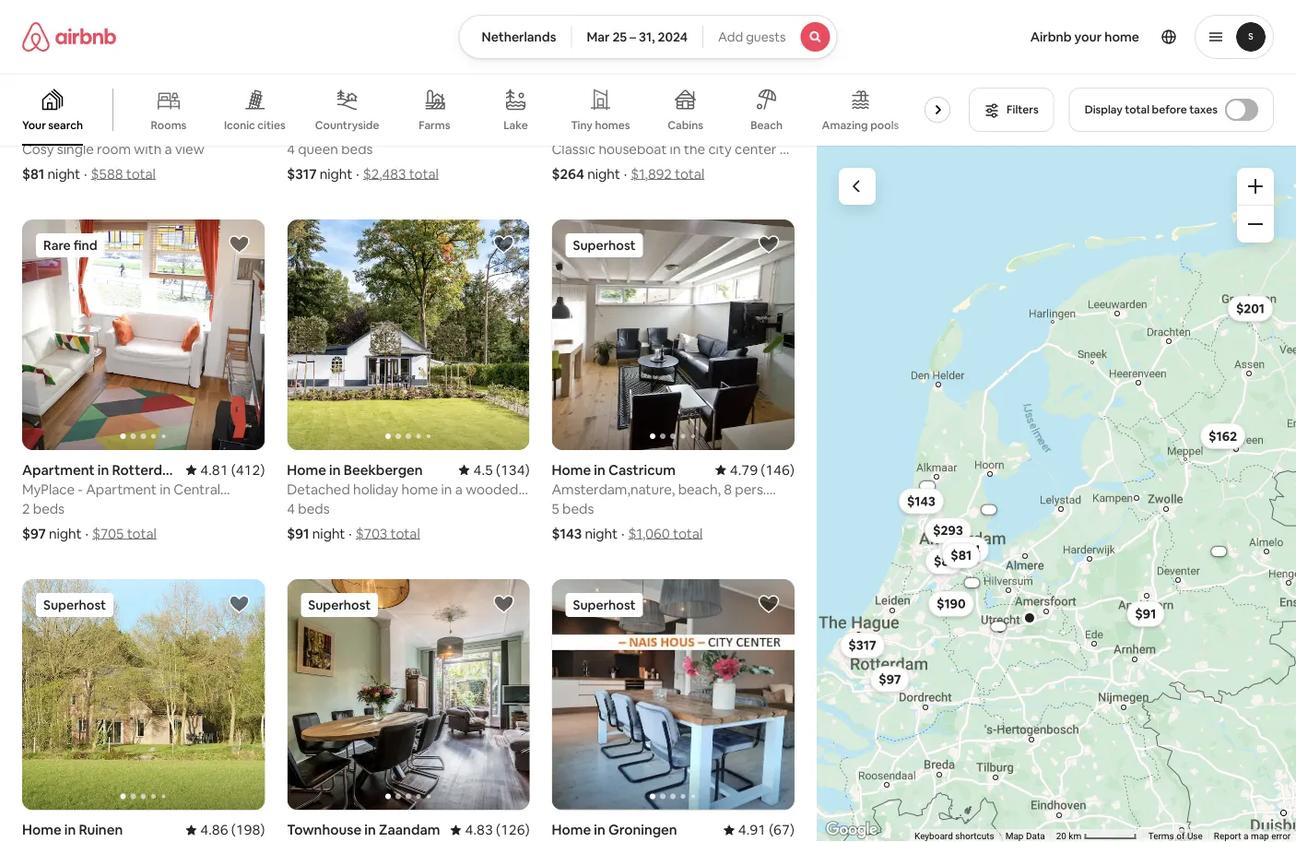 Task type: describe. For each thing, give the bounding box(es) containing it.
report a map error
[[1214, 831, 1291, 842]]

ruinen
[[79, 821, 123, 839]]

(412)
[[231, 461, 265, 479]]

room in amsterdam for maria
[[22, 101, 155, 119]]

· inside 4 queen beds $317 night · $2,483 total
[[356, 165, 359, 183]]

4.79
[[730, 461, 758, 479]]

keyboard shortcuts
[[915, 831, 995, 842]]

· inside 2 beds $97 night · $705 total
[[85, 525, 89, 543]]

4.94 out of 5 average rating,  266 reviews image
[[186, 101, 265, 119]]

$293 button
[[925, 518, 972, 543]]

night inside 4 beds $91 night · $703 total
[[312, 525, 345, 543]]

single
[[57, 140, 94, 158]]

mar 25 – 31, 2024
[[587, 29, 688, 45]]

4.83
[[465, 821, 493, 839]]

pools
[[871, 118, 900, 132]]

(198) for 4.86 (198)
[[231, 821, 265, 839]]

netherlands
[[482, 29, 557, 45]]

zoom in image
[[1249, 179, 1264, 194]]

–
[[630, 29, 636, 45]]

$705 total button
[[92, 525, 157, 543]]

add to wishlist: home in beekbergen image
[[493, 233, 515, 256]]

total inside 4 beds $91 night · $703 total
[[391, 525, 420, 543]]

your
[[22, 118, 46, 132]]

2024
[[658, 29, 688, 45]]

airbnb your home link
[[1020, 18, 1151, 56]]

zaandam
[[379, 821, 440, 839]]

20 km button
[[1051, 829, 1143, 842]]

cosy
[[22, 140, 54, 158]]

$201 button
[[1228, 296, 1274, 321]]

stay for stay with maria
[[22, 120, 50, 138]]

view
[[175, 140, 204, 158]]

$264 night · $1,892 total
[[552, 165, 705, 183]]

6
[[202, 120, 210, 138]]

$293
[[933, 522, 964, 539]]

display
[[1085, 102, 1123, 117]]

km
[[1069, 831, 1082, 842]]

keyboard
[[915, 831, 953, 842]]

home for home in castricum
[[552, 461, 591, 479]]

townhouse in zaandam
[[287, 821, 440, 839]]

in left groningen
[[594, 821, 606, 839]]

townhouse for townhouse in zaandam
[[287, 821, 362, 839]]

$143 inside 5 beds $143 night · $1,060 total
[[552, 525, 582, 543]]

stay with maria
[[22, 120, 118, 138]]

guests
[[746, 29, 786, 45]]

home in beekbergen
[[287, 461, 423, 479]]

4.65 (43)
[[474, 101, 530, 119]]

add to wishlist: townhouse in zaandam image
[[493, 593, 515, 615]]

google map
showing 33 stays. region
[[817, 146, 1297, 842]]

4.94
[[200, 101, 228, 119]]

terms of use link
[[1149, 831, 1203, 842]]

$588
[[91, 165, 123, 183]]

4.86
[[200, 821, 228, 839]]

maria
[[83, 120, 118, 138]]

$190 button
[[929, 591, 975, 617]]

iconic cities
[[224, 118, 286, 132]]

room in amsterdam for manuel
[[552, 101, 685, 119]]

hosting
[[127, 120, 177, 138]]

beekbergen
[[344, 461, 423, 479]]

tiny
[[571, 118, 593, 132]]

room for stay with maria
[[22, 101, 60, 119]]

(146)
[[761, 461, 795, 479]]

add to wishlist: home in groningen image
[[758, 593, 780, 615]]

$1,892 total button
[[631, 165, 705, 183]]

night inside 5 beds $143 night · $1,060 total
[[585, 525, 618, 543]]

4.91 out of 5 average rating,  67 reviews image
[[724, 821, 795, 839]]

iconic
[[224, 118, 255, 132]]

cabins
[[668, 118, 704, 132]]

4.86 (198)
[[200, 821, 265, 839]]

· inside cosy single room with a view $81 night · $588 total
[[84, 165, 87, 183]]

night inside cosy single room with a view $81 night · $588 total
[[47, 165, 80, 183]]

· inside 4 beds $91 night · $703 total
[[349, 525, 352, 543]]

$91 button
[[1127, 601, 1165, 627]]

report
[[1214, 831, 1242, 842]]

$705
[[92, 525, 124, 543]]

zoom out image
[[1249, 217, 1264, 232]]

total inside cosy single room with a view $81 night · $588 total
[[126, 165, 156, 183]]

$264 button
[[942, 537, 989, 562]]

room for stay with manuel
[[552, 101, 590, 119]]

groningen
[[609, 821, 678, 839]]

map
[[1251, 831, 1270, 842]]

$1,060 total button
[[629, 525, 703, 543]]

amsterdam for maria
[[78, 101, 155, 119]]

home for home in ruinen
[[22, 821, 61, 839]]

townhouse in rijswijk
[[287, 101, 427, 119]]

rooms
[[151, 118, 187, 132]]

$317 inside button
[[849, 637, 877, 654]]

$81 for $81
[[951, 547, 972, 564]]

shortcuts
[[956, 831, 995, 842]]

map data button
[[1006, 830, 1045, 842]]

$1,892
[[631, 165, 672, 183]]

1 vertical spatial a
[[1244, 831, 1249, 842]]

2
[[22, 500, 30, 518]]

(126)
[[496, 821, 530, 839]]

4.76
[[730, 101, 758, 119]]

display total before taxes button
[[1070, 88, 1275, 132]]

4.5
[[474, 461, 493, 479]]

airbnb
[[1031, 29, 1072, 45]]

home in ruinen
[[22, 821, 123, 839]]

add to wishlist: home in ruinen image
[[228, 593, 250, 615]]

years
[[213, 120, 247, 138]]

add to wishlist: home in castricum image
[[758, 233, 780, 256]]

4.65
[[474, 101, 501, 119]]

$81 inside cosy single room with a view $81 night · $588 total
[[22, 165, 45, 183]]

with inside cosy single room with a view $81 night · $588 total
[[134, 140, 162, 158]]

beds for 4 beds $91 night · $703 total
[[298, 500, 330, 518]]

$143 button
[[899, 488, 944, 514]]

with for maria
[[53, 120, 80, 138]]

mar
[[587, 29, 610, 45]]

5 beds $143 night · $1,060 total
[[552, 500, 703, 543]]

4.86 out of 5 average rating,  198 reviews image
[[186, 821, 265, 839]]

search
[[48, 118, 83, 132]]

4.5 out of 5 average rating,  134 reviews image
[[459, 461, 530, 479]]

4.79 (146)
[[730, 461, 795, 479]]

display total before taxes
[[1085, 102, 1218, 117]]



Task type: locate. For each thing, give the bounding box(es) containing it.
total
[[1126, 102, 1150, 117], [126, 165, 156, 183], [409, 165, 439, 183], [675, 165, 705, 183], [127, 525, 157, 543], [391, 525, 420, 543], [673, 525, 703, 543]]

home for home in groningen
[[552, 821, 591, 839]]

amsterdam up the "manuel"
[[607, 101, 685, 119]]

1 4 from the top
[[287, 140, 295, 158]]

home right (126)
[[552, 821, 591, 839]]

$412
[[947, 541, 975, 558]]

home for home in beekbergen
[[287, 461, 326, 479]]

$317
[[287, 165, 317, 183], [849, 637, 877, 654]]

4 inside 4 queen beds $317 night · $2,483 total
[[287, 140, 295, 158]]

4 inside 4 beds $91 night · $703 total
[[287, 500, 295, 518]]

total inside 5 beds $143 night · $1,060 total
[[673, 525, 703, 543]]

· left $1,892
[[624, 165, 627, 183]]

$317 button
[[840, 632, 885, 658]]

netherlands button
[[459, 15, 572, 59]]

(198) right 4.76
[[761, 101, 795, 119]]

amsterdam
[[78, 101, 155, 119], [607, 101, 685, 119]]

2 horizontal spatial with
[[583, 120, 610, 138]]

night down stay with manuel
[[588, 165, 621, 183]]

townhouse for townhouse in rijswijk
[[287, 101, 362, 119]]

$264 for $264 night · $1,892 total
[[552, 165, 585, 183]]

None search field
[[459, 15, 838, 59]]

4.65 out of 5 average rating,  43 reviews image
[[459, 101, 530, 119]]

4 left queen
[[287, 140, 295, 158]]

stay with manuel
[[552, 120, 659, 138]]

$143 inside button
[[907, 493, 936, 509]]

1 horizontal spatial room in amsterdam
[[552, 101, 685, 119]]

total right $1,892
[[675, 165, 705, 183]]

$81 for $81 $412
[[934, 553, 955, 570]]

0 horizontal spatial $97
[[22, 525, 46, 543]]

a left map
[[1244, 831, 1249, 842]]

$264 for $264
[[950, 541, 981, 558]]

$317 inside 4 queen beds $317 night · $2,483 total
[[287, 165, 317, 183]]

filters button
[[969, 88, 1055, 132]]

error
[[1272, 831, 1291, 842]]

20 km
[[1056, 831, 1084, 842]]

$264 inside button
[[950, 541, 981, 558]]

in left beekbergen
[[329, 461, 341, 479]]

$97 inside 2 beds $97 night · $705 total
[[22, 525, 46, 543]]

0 horizontal spatial $264
[[552, 165, 585, 183]]

google image
[[822, 818, 882, 842]]

beds inside 5 beds $143 night · $1,060 total
[[563, 500, 594, 518]]

night down queen
[[320, 165, 353, 183]]

$97 button
[[871, 666, 910, 692]]

night down single
[[47, 165, 80, 183]]

a left "view"
[[165, 140, 172, 158]]

in left rijswijk
[[365, 101, 376, 119]]

$81 button
[[943, 543, 981, 568], [926, 548, 964, 574]]

farms
[[419, 118, 451, 132]]

townhouse left zaandam
[[287, 821, 362, 839]]

total left before
[[1126, 102, 1150, 117]]

of
[[1177, 831, 1185, 842]]

· left $705
[[85, 525, 89, 543]]

(198) for 4.76 (198)
[[761, 101, 795, 119]]

1 vertical spatial $143
[[552, 525, 582, 543]]

1 vertical spatial $97
[[879, 671, 902, 688]]

beds inside 4 queen beds $317 night · $2,483 total
[[341, 140, 373, 158]]

home left ruinen
[[22, 821, 61, 839]]

night inside 4 queen beds $317 night · $2,483 total
[[320, 165, 353, 183]]

room up stay with manuel
[[552, 101, 590, 119]]

0 vertical spatial $97
[[22, 525, 46, 543]]

add guests button
[[703, 15, 838, 59]]

$190
[[937, 595, 966, 612]]

countryside
[[315, 118, 379, 132]]

total inside 2 beds $97 night · $705 total
[[127, 525, 157, 543]]

amsterdam for manuel
[[607, 101, 685, 119]]

4.91
[[739, 821, 766, 839]]

1 horizontal spatial $143
[[907, 493, 936, 509]]

stay left homes on the top of page
[[552, 120, 580, 138]]

map data
[[1006, 831, 1045, 842]]

4
[[287, 140, 295, 158], [287, 500, 295, 518]]

add guests
[[719, 29, 786, 45]]

$703
[[356, 525, 388, 543]]

add to wishlist: apartment in rotterdam image
[[228, 233, 250, 256]]

4.91 (67)
[[739, 821, 795, 839]]

beds inside 2 beds $97 night · $705 total
[[33, 500, 65, 518]]

1 vertical spatial $264
[[950, 541, 981, 558]]

stay
[[22, 120, 50, 138], [552, 120, 580, 138]]

1 townhouse from the top
[[287, 101, 362, 119]]

0 horizontal spatial (198)
[[231, 821, 265, 839]]

$97 down "2"
[[22, 525, 46, 543]]

1 horizontal spatial (198)
[[761, 101, 795, 119]]

0 horizontal spatial $143
[[552, 525, 582, 543]]

your search
[[22, 118, 83, 132]]

0 horizontal spatial room in amsterdam
[[22, 101, 155, 119]]

· inside 5 beds $143 night · $1,060 total
[[622, 525, 625, 543]]

group containing iconic cities
[[0, 74, 958, 146]]

total inside 4 queen beds $317 night · $2,483 total
[[409, 165, 439, 183]]

$264
[[552, 165, 585, 183], [950, 541, 981, 558]]

amazing pools
[[822, 118, 900, 132]]

before
[[1153, 102, 1188, 117]]

$97 inside button
[[879, 671, 902, 688]]

0 vertical spatial $317
[[287, 165, 317, 183]]

2 amsterdam from the left
[[607, 101, 685, 119]]

home right (412)
[[287, 461, 326, 479]]

report a map error link
[[1214, 831, 1291, 842]]

cook
[[668, 120, 702, 138]]

$91 inside 4 beds $91 night · $703 total
[[287, 525, 309, 543]]

(198)
[[761, 101, 795, 119], [231, 821, 265, 839]]

cities
[[258, 118, 286, 132]]

beds right "2"
[[33, 500, 65, 518]]

total right "$588"
[[126, 165, 156, 183]]

$143 down 5
[[552, 525, 582, 543]]

$97
[[22, 525, 46, 543], [879, 671, 902, 688]]

25
[[613, 29, 627, 45]]

with for manuel
[[583, 120, 610, 138]]

0 horizontal spatial stay
[[22, 120, 50, 138]]

0 vertical spatial townhouse
[[287, 101, 362, 119]]

night inside 2 beds $97 night · $705 total
[[49, 525, 82, 543]]

total right $2,483
[[409, 165, 439, 183]]

night left $705
[[49, 525, 82, 543]]

$264 down tiny
[[552, 165, 585, 183]]

$2,483 total button
[[363, 165, 439, 183]]

2 townhouse from the top
[[287, 821, 362, 839]]

· left $703
[[349, 525, 352, 543]]

beds
[[341, 140, 373, 158], [33, 500, 65, 518], [298, 500, 330, 518], [563, 500, 594, 518]]

(198) right 4.86
[[231, 821, 265, 839]]

1 horizontal spatial $97
[[879, 671, 902, 688]]

(43)
[[505, 101, 530, 119]]

1 vertical spatial $91
[[1136, 606, 1157, 622]]

$143
[[907, 493, 936, 509], [552, 525, 582, 543]]

1 vertical spatial townhouse
[[287, 821, 362, 839]]

night left $1,060
[[585, 525, 618, 543]]

0 horizontal spatial room
[[22, 101, 60, 119]]

your
[[1075, 29, 1102, 45]]

$1,060
[[629, 525, 670, 543]]

4 for 4 queen beds $317 night · $2,483 total
[[287, 140, 295, 158]]

· left $2,483
[[356, 165, 359, 183]]

4.83 (126)
[[465, 821, 530, 839]]

night
[[47, 165, 80, 183], [320, 165, 353, 183], [588, 165, 621, 183], [49, 525, 82, 543], [312, 525, 345, 543], [585, 525, 618, 543]]

1 amsterdam from the left
[[78, 101, 155, 119]]

in left zaandam
[[365, 821, 376, 839]]

a
[[165, 140, 172, 158], [1244, 831, 1249, 842]]

$2,483
[[363, 165, 406, 183]]

(266)
[[231, 101, 265, 119]]

beds down home in beekbergen
[[298, 500, 330, 518]]

4.81 out of 5 average rating,  412 reviews image
[[186, 461, 265, 479]]

1 room from the left
[[22, 101, 60, 119]]

home in groningen
[[552, 821, 678, 839]]

1 vertical spatial (198)
[[231, 821, 265, 839]]

$81 inside $81 $412
[[934, 553, 955, 570]]

0 vertical spatial a
[[165, 140, 172, 158]]

1 room in amsterdam from the left
[[22, 101, 155, 119]]

4.76 out of 5 average rating,  198 reviews image
[[716, 101, 795, 119]]

0 vertical spatial $91
[[287, 525, 309, 543]]

1 horizontal spatial amsterdam
[[607, 101, 685, 119]]

beach
[[751, 118, 783, 132]]

$264 down $293
[[950, 541, 981, 558]]

amsterdam up maria
[[78, 101, 155, 119]]

0 horizontal spatial $317
[[287, 165, 317, 183]]

group
[[22, 0, 265, 90], [552, 0, 795, 90], [0, 74, 958, 146], [22, 220, 265, 450], [287, 220, 530, 450], [552, 220, 795, 450], [22, 579, 265, 810], [287, 579, 530, 810], [552, 579, 795, 810]]

4.81 (412)
[[200, 461, 265, 479]]

4.79 out of 5 average rating,  146 reviews image
[[716, 461, 795, 479]]

in left castricum
[[594, 461, 606, 479]]

room in amsterdam up stay with manuel
[[552, 101, 685, 119]]

0 horizontal spatial with
[[53, 120, 80, 138]]

stay for stay with manuel
[[552, 120, 580, 138]]

2 room from the left
[[552, 101, 590, 119]]

with left the "manuel"
[[583, 120, 610, 138]]

total inside button
[[1126, 102, 1150, 117]]

terms of use
[[1149, 831, 1203, 842]]

room
[[22, 101, 60, 119], [552, 101, 590, 119]]

1 horizontal spatial $317
[[849, 637, 877, 654]]

2 room in amsterdam from the left
[[552, 101, 685, 119]]

beds right 5
[[563, 500, 594, 518]]

2 stay from the left
[[552, 120, 580, 138]]

beds down countryside
[[341, 140, 373, 158]]

4.83 out of 5 average rating,  126 reviews image
[[451, 821, 530, 839]]

beds inside 4 beds $91 night · $703 total
[[298, 500, 330, 518]]

in up stay with maria
[[63, 101, 75, 119]]

1 horizontal spatial stay
[[552, 120, 580, 138]]

4 down home in beekbergen
[[287, 500, 295, 518]]

beds for 2 beds $97 night · $705 total
[[33, 500, 65, 518]]

rijswijk
[[379, 101, 427, 119]]

total right $1,060
[[673, 525, 703, 543]]

room
[[97, 140, 131, 158]]

none search field containing netherlands
[[459, 15, 838, 59]]

20
[[1056, 831, 1067, 842]]

1 vertical spatial $317
[[849, 637, 877, 654]]

4 beds $91 night · $703 total
[[287, 500, 420, 543]]

total right $705
[[127, 525, 157, 543]]

$162 button
[[1201, 423, 1246, 449]]

beds for 5 beds $143 night · $1,060 total
[[563, 500, 594, 518]]

1 horizontal spatial with
[[134, 140, 162, 158]]

mar 25 – 31, 2024 button
[[571, 15, 704, 59]]

$317 down queen
[[287, 165, 317, 183]]

0 horizontal spatial $91
[[287, 525, 309, 543]]

0 horizontal spatial a
[[165, 140, 172, 158]]

1 stay from the left
[[22, 120, 50, 138]]

1 horizontal spatial $91
[[1136, 606, 1157, 622]]

0 vertical spatial 4
[[287, 140, 295, 158]]

$588 total button
[[91, 165, 156, 183]]

4.81
[[200, 461, 228, 479]]

total right $703
[[391, 525, 420, 543]]

$143 up $293
[[907, 493, 936, 509]]

4.94 (266)
[[200, 101, 265, 119]]

0 vertical spatial (198)
[[761, 101, 795, 119]]

1 horizontal spatial $264
[[950, 541, 981, 558]]

in left ruinen
[[64, 821, 76, 839]]

1 horizontal spatial room
[[552, 101, 590, 119]]

amazing
[[822, 118, 869, 132]]

$412 button
[[938, 537, 983, 562]]

2 4 from the top
[[287, 500, 295, 518]]

1 vertical spatial 4
[[287, 500, 295, 518]]

0 horizontal spatial amsterdam
[[78, 101, 155, 119]]

$317 up the $97 button
[[849, 637, 877, 654]]

profile element
[[860, 0, 1275, 74]]

room up stay with maria
[[22, 101, 60, 119]]

airbnb your home
[[1031, 29, 1140, 45]]

taxes
[[1190, 102, 1218, 117]]

stay up cosy
[[22, 120, 50, 138]]

hosting for 6 years
[[127, 120, 247, 138]]

· left $1,060
[[622, 525, 625, 543]]

$97 down $317 button
[[879, 671, 902, 688]]

4 for 4 beds $91 night · $703 total
[[287, 500, 295, 518]]

5
[[552, 500, 560, 518]]

use
[[1188, 831, 1203, 842]]

room in amsterdam up maria
[[22, 101, 155, 119]]

in up stay with manuel
[[593, 101, 605, 119]]

0 vertical spatial $143
[[907, 493, 936, 509]]

a inside cosy single room with a view $81 night · $588 total
[[165, 140, 172, 158]]

with
[[53, 120, 80, 138], [583, 120, 610, 138], [134, 140, 162, 158]]

with down hosting
[[134, 140, 162, 158]]

night left $703
[[312, 525, 345, 543]]

31,
[[639, 29, 655, 45]]

home up 5
[[552, 461, 591, 479]]

$91 inside $91 'button'
[[1136, 606, 1157, 622]]

townhouse up queen
[[287, 101, 362, 119]]

· left "$588"
[[84, 165, 87, 183]]

0 vertical spatial $264
[[552, 165, 585, 183]]

with up single
[[53, 120, 80, 138]]

1 horizontal spatial a
[[1244, 831, 1249, 842]]



Task type: vqa. For each thing, say whether or not it's contained in the screenshot.
4.94 out of 5 average rating,  266 reviews image
yes



